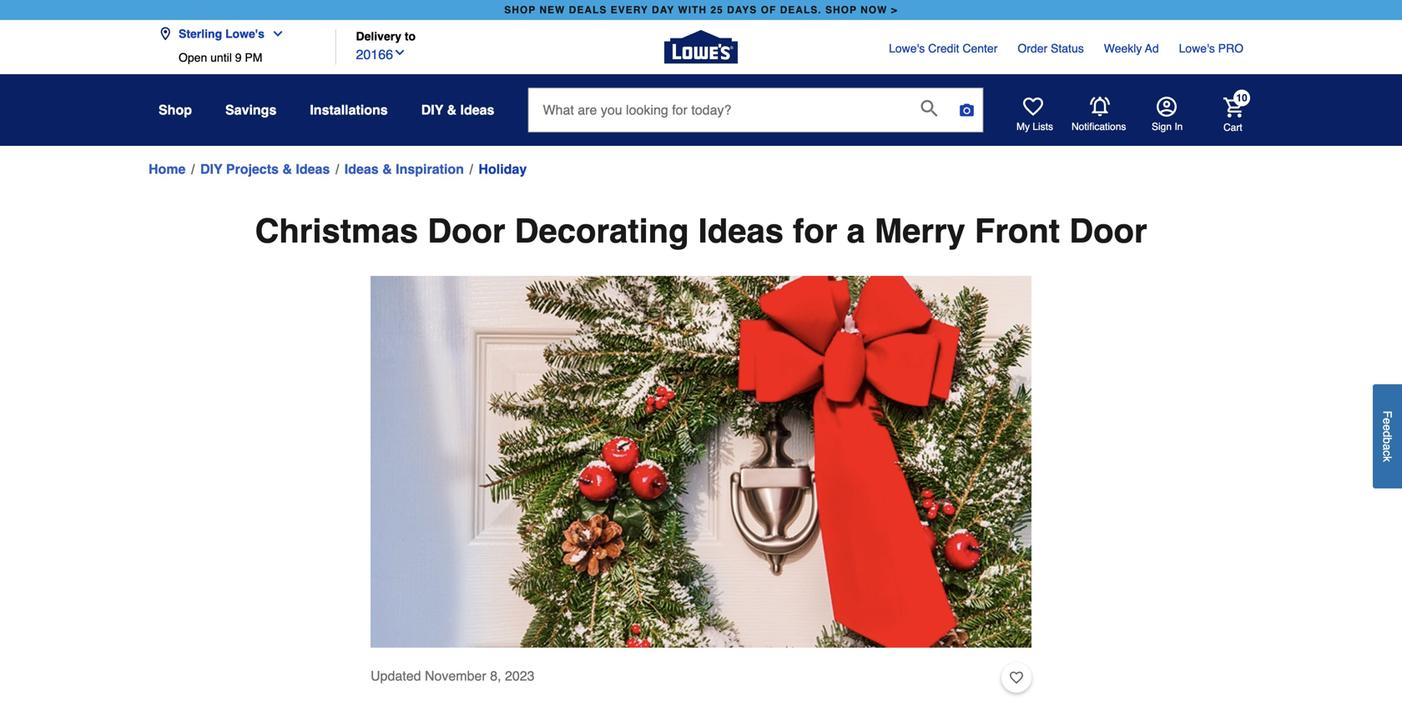 Task type: describe. For each thing, give the bounding box(es) containing it.
order status
[[1018, 42, 1084, 55]]

1 shop from the left
[[504, 4, 536, 16]]

holiday link
[[479, 159, 527, 179]]

my lists
[[1017, 121, 1053, 133]]

lowe's home improvement cart image
[[1223, 97, 1244, 117]]

lowe's for lowe's credit center
[[889, 42, 925, 55]]

shop button
[[159, 95, 192, 125]]

new
[[539, 4, 565, 16]]

d
[[1381, 432, 1394, 438]]

ideas & inspiration
[[345, 161, 464, 177]]

every
[[611, 4, 648, 16]]

credit
[[928, 42, 959, 55]]

deals.
[[780, 4, 822, 16]]

with
[[678, 4, 707, 16]]

projects
[[226, 161, 279, 177]]

& for diy
[[447, 102, 457, 118]]

& for ideas
[[382, 161, 392, 177]]

christmas
[[255, 212, 418, 250]]

shop
[[159, 102, 192, 118]]

2 door from the left
[[1069, 212, 1147, 250]]

holiday
[[479, 161, 527, 177]]

for
[[793, 212, 837, 250]]

lowe's pro link
[[1179, 40, 1244, 57]]

front
[[975, 212, 1060, 250]]

9
[[235, 51, 242, 64]]

delivery to
[[356, 30, 416, 43]]

savings
[[225, 102, 277, 118]]

diy & ideas
[[421, 102, 494, 118]]

10
[[1236, 92, 1247, 104]]

20166 button
[[356, 43, 406, 65]]

day
[[652, 4, 674, 16]]

2 shop from the left
[[825, 4, 857, 16]]

ideas left the for
[[698, 212, 784, 250]]

days
[[727, 4, 757, 16]]

in
[[1175, 121, 1183, 133]]

weekly ad link
[[1104, 40, 1159, 57]]

of
[[761, 4, 776, 16]]

christmas door decorating ideas for a merry front door
[[255, 212, 1147, 250]]

order
[[1018, 42, 1048, 55]]

diy projects & ideas
[[200, 161, 330, 177]]

decorating
[[515, 212, 689, 250]]

sign in button
[[1152, 97, 1183, 134]]

>
[[891, 4, 898, 16]]

20166
[[356, 47, 393, 62]]

sterling lowe's button
[[159, 17, 291, 51]]

0 horizontal spatial &
[[282, 161, 292, 177]]

weekly
[[1104, 42, 1142, 55]]

merry
[[875, 212, 965, 250]]

inspiration
[[396, 161, 464, 177]]

updated
[[371, 669, 421, 684]]

home
[[149, 161, 186, 177]]

updated november 8, 2023
[[371, 669, 535, 684]]

a snowy evergreen wreath with pinecones, apples, berries and an offset red bow on a white door. image
[[371, 276, 1032, 648]]

lowe's for lowe's pro
[[1179, 42, 1215, 55]]

delivery
[[356, 30, 401, 43]]

Search Query text field
[[529, 88, 908, 132]]

f e e d b a c k
[[1381, 411, 1394, 463]]

k
[[1381, 457, 1394, 463]]

ideas down installations button
[[345, 161, 379, 177]]

f
[[1381, 411, 1394, 419]]

sign
[[1152, 121, 1172, 133]]

chevron down image
[[393, 46, 406, 59]]

installations button
[[310, 95, 388, 125]]

pm
[[245, 51, 262, 64]]

f e e d b a c k button
[[1373, 385, 1402, 489]]



Task type: locate. For each thing, give the bounding box(es) containing it.
lowe's home improvement lists image
[[1023, 97, 1043, 117]]

lowe's
[[225, 27, 264, 40], [889, 42, 925, 55], [1179, 42, 1215, 55]]

1 vertical spatial diy
[[200, 161, 222, 177]]

0 horizontal spatial door
[[427, 212, 505, 250]]

a up k
[[1381, 445, 1394, 451]]

diy for diy & ideas
[[421, 102, 443, 118]]

shop
[[504, 4, 536, 16], [825, 4, 857, 16]]

ideas
[[460, 102, 494, 118], [296, 161, 330, 177], [345, 161, 379, 177], [698, 212, 784, 250]]

cart
[[1223, 122, 1242, 133]]

lowe's left 'pro'
[[1179, 42, 1215, 55]]

0 vertical spatial a
[[847, 212, 865, 250]]

lowe's inside button
[[225, 27, 264, 40]]

8,
[[490, 669, 501, 684]]

open
[[179, 51, 207, 64]]

diy projects & ideas link
[[200, 159, 330, 179]]

order status link
[[1018, 40, 1084, 57]]

diy left projects
[[200, 161, 222, 177]]

2 horizontal spatial lowe's
[[1179, 42, 1215, 55]]

lowe's left credit
[[889, 42, 925, 55]]

lowe's home improvement logo image
[[664, 10, 738, 84]]

1 horizontal spatial shop
[[825, 4, 857, 16]]

diy
[[421, 102, 443, 118], [200, 161, 222, 177]]

&
[[447, 102, 457, 118], [282, 161, 292, 177], [382, 161, 392, 177]]

savings button
[[225, 95, 277, 125]]

lowe's credit center
[[889, 42, 998, 55]]

a right the for
[[847, 212, 865, 250]]

weekly ad
[[1104, 42, 1159, 55]]

shop left new
[[504, 4, 536, 16]]

c
[[1381, 451, 1394, 457]]

chevron down image
[[264, 27, 285, 40]]

lowe's home improvement notification center image
[[1090, 97, 1110, 117]]

door
[[427, 212, 505, 250], [1069, 212, 1147, 250]]

ideas inside "button"
[[460, 102, 494, 118]]

camera image
[[958, 102, 975, 119]]

0 horizontal spatial lowe's
[[225, 27, 264, 40]]

ideas & inspiration link
[[345, 159, 464, 179]]

shop new deals every day with 25 days of deals. shop now > link
[[501, 0, 901, 20]]

0 horizontal spatial diy
[[200, 161, 222, 177]]

a for b
[[1381, 445, 1394, 451]]

1 horizontal spatial a
[[1381, 445, 1394, 451]]

ad
[[1145, 42, 1159, 55]]

to
[[405, 30, 416, 43]]

& right projects
[[282, 161, 292, 177]]

0 horizontal spatial shop
[[504, 4, 536, 16]]

diy & ideas button
[[421, 95, 494, 125]]

sterling lowe's
[[179, 27, 264, 40]]

shop new deals every day with 25 days of deals. shop now >
[[504, 4, 898, 16]]

2023
[[505, 669, 535, 684]]

& left inspiration
[[382, 161, 392, 177]]

heart outline image
[[1010, 669, 1023, 688]]

& inside "button"
[[447, 102, 457, 118]]

now
[[861, 4, 888, 16]]

sign in
[[1152, 121, 1183, 133]]

my lists link
[[1017, 97, 1053, 134]]

2 horizontal spatial &
[[447, 102, 457, 118]]

shop left now
[[825, 4, 857, 16]]

ideas up holiday
[[460, 102, 494, 118]]

lowe's credit center link
[[889, 40, 998, 57]]

until
[[210, 51, 232, 64]]

b
[[1381, 438, 1394, 445]]

status
[[1051, 42, 1084, 55]]

lowe's home improvement account image
[[1157, 97, 1177, 117]]

pro
[[1218, 42, 1244, 55]]

lists
[[1033, 121, 1053, 133]]

diy up inspiration
[[421, 102, 443, 118]]

installations
[[310, 102, 388, 118]]

notifications
[[1072, 121, 1126, 133]]

e up b
[[1381, 425, 1394, 432]]

sterling
[[179, 27, 222, 40]]

& up inspiration
[[447, 102, 457, 118]]

e
[[1381, 419, 1394, 425], [1381, 425, 1394, 432]]

location image
[[159, 27, 172, 40]]

1 door from the left
[[427, 212, 505, 250]]

1 horizontal spatial diy
[[421, 102, 443, 118]]

lowe's pro
[[1179, 42, 1244, 55]]

1 e from the top
[[1381, 419, 1394, 425]]

open until 9 pm
[[179, 51, 262, 64]]

1 horizontal spatial door
[[1069, 212, 1147, 250]]

diy inside "button"
[[421, 102, 443, 118]]

my
[[1017, 121, 1030, 133]]

november
[[425, 669, 486, 684]]

a inside button
[[1381, 445, 1394, 451]]

diy for diy projects & ideas
[[200, 161, 222, 177]]

0 horizontal spatial a
[[847, 212, 865, 250]]

ideas right projects
[[296, 161, 330, 177]]

0 vertical spatial diy
[[421, 102, 443, 118]]

1 vertical spatial a
[[1381, 445, 1394, 451]]

25
[[711, 4, 723, 16]]

home link
[[149, 159, 186, 179]]

a
[[847, 212, 865, 250], [1381, 445, 1394, 451]]

1 horizontal spatial lowe's
[[889, 42, 925, 55]]

lowe's up 9 at the top left of the page
[[225, 27, 264, 40]]

e up "d"
[[1381, 419, 1394, 425]]

search image
[[921, 100, 938, 117]]

1 horizontal spatial &
[[382, 161, 392, 177]]

a for for
[[847, 212, 865, 250]]

None search field
[[528, 88, 984, 148]]

deals
[[569, 4, 607, 16]]

center
[[963, 42, 998, 55]]

2 e from the top
[[1381, 425, 1394, 432]]



Task type: vqa. For each thing, say whether or not it's contained in the screenshot.
Ideas &
yes



